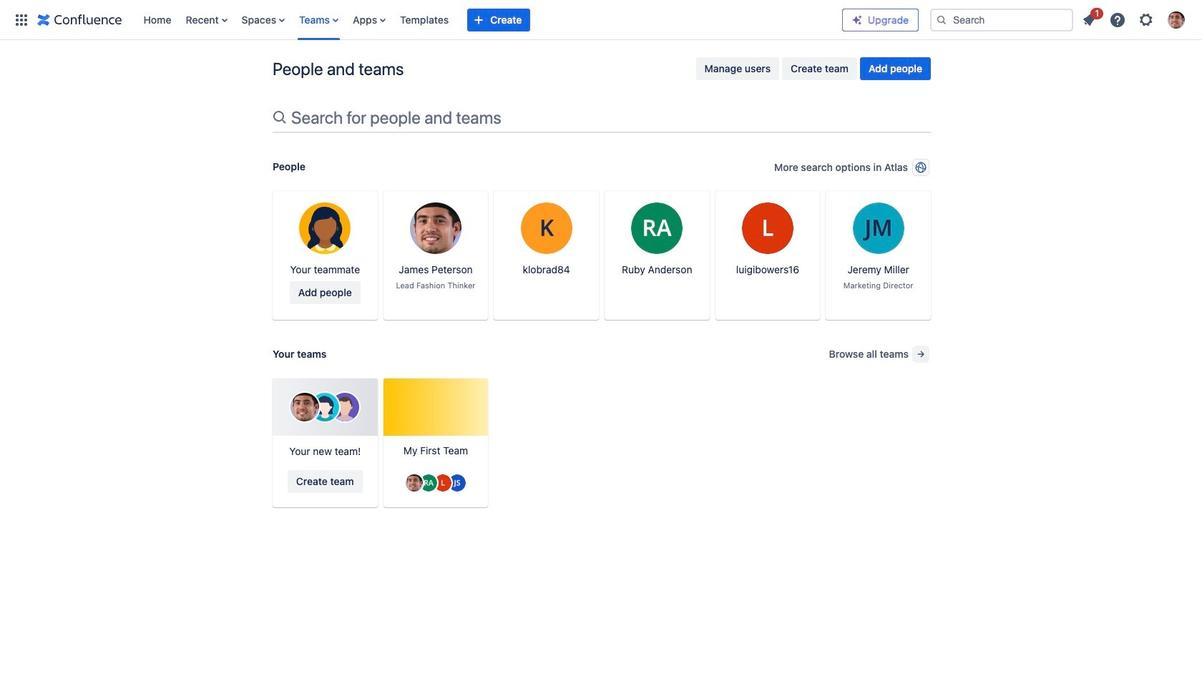 Task type: locate. For each thing, give the bounding box(es) containing it.
banner
[[0, 0, 1202, 40]]

list
[[136, 0, 842, 40], [1076, 5, 1193, 33]]

confluence image
[[37, 11, 122, 28], [37, 11, 122, 28]]

global element
[[9, 0, 842, 40]]

appswitcher icon image
[[13, 11, 30, 28]]

list item
[[1076, 5, 1103, 31]]

settings icon image
[[1138, 11, 1155, 28]]

0 horizontal spatial list
[[136, 0, 842, 40]]

None search field
[[930, 8, 1073, 31]]

list item inside list
[[1076, 5, 1103, 31]]

jacob simon image
[[449, 474, 466, 491]]

list for "appswitcher icon"
[[136, 0, 842, 40]]

arrowrighticon image
[[915, 348, 927, 360]]

group
[[696, 57, 931, 80]]

premium image
[[851, 14, 863, 25]]

1 horizontal spatial list
[[1076, 5, 1193, 33]]



Task type: vqa. For each thing, say whether or not it's contained in the screenshot.
List for Appswitcher Icon
yes



Task type: describe. For each thing, give the bounding box(es) containing it.
Search field
[[930, 8, 1073, 31]]

help icon image
[[1109, 11, 1126, 28]]

your profile and preferences image
[[1168, 11, 1185, 28]]

atlas image
[[915, 162, 927, 173]]

search image
[[936, 14, 947, 25]]

list for premium image at the right top of the page
[[1076, 5, 1193, 33]]

notification icon image
[[1080, 11, 1098, 28]]

avatar group element
[[404, 473, 467, 493]]



